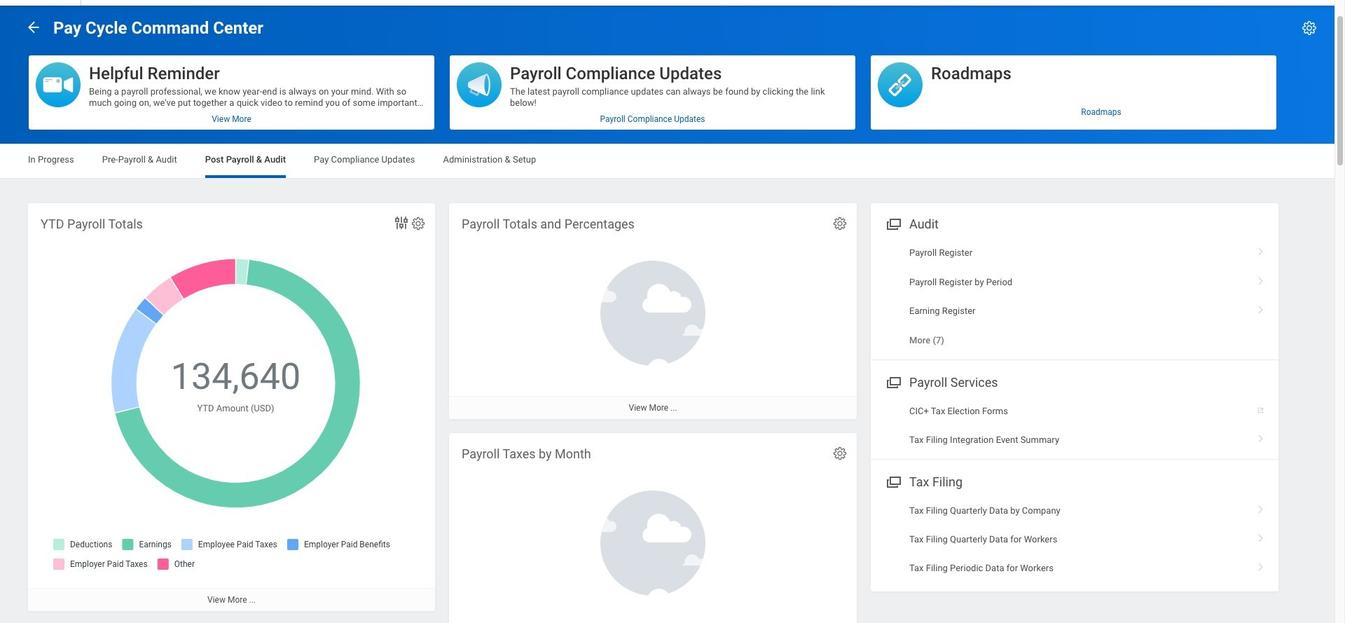 Task type: locate. For each thing, give the bounding box(es) containing it.
ext link image
[[1257, 401, 1271, 415]]

configure ytd payroll totals image
[[411, 216, 426, 231]]

1 vertical spatial list
[[871, 396, 1279, 454]]

menu group image
[[884, 372, 903, 391], [884, 471, 903, 490]]

1 vertical spatial menu group image
[[884, 471, 903, 490]]

configure this page image
[[1301, 20, 1318, 36]]

payroll totals and percentages element
[[449, 203, 857, 419]]

0 vertical spatial menu group image
[[884, 372, 903, 391]]

menu group image for ext link image
[[884, 372, 903, 391]]

tab list
[[14, 144, 1321, 178]]

2 chevron right image from the top
[[1252, 301, 1271, 315]]

1 list from the top
[[871, 238, 1279, 355]]

list
[[871, 238, 1279, 355], [871, 396, 1279, 454], [871, 496, 1279, 583]]

ytd payroll totals element
[[28, 203, 435, 611]]

3 list from the top
[[871, 496, 1279, 583]]

1 vertical spatial chevron right image
[[1252, 500, 1271, 514]]

banner
[[0, 0, 1335, 6]]

chevron right image
[[1252, 272, 1271, 286], [1252, 301, 1271, 315], [1252, 430, 1271, 444], [1252, 529, 1271, 543], [1252, 558, 1271, 572]]

0 vertical spatial chevron right image
[[1252, 243, 1271, 257]]

configure payroll totals and percentages image
[[833, 216, 848, 231]]

2 menu group image from the top
[[884, 471, 903, 490]]

list for menu group icon for ext link image
[[871, 396, 1279, 454]]

2 list from the top
[[871, 396, 1279, 454]]

list for menu group image
[[871, 238, 1279, 355]]

previous page image
[[25, 19, 42, 35]]

main content
[[0, 6, 1335, 623]]

chevron right image
[[1252, 243, 1271, 257], [1252, 500, 1271, 514]]

1 chevron right image from the top
[[1252, 272, 1271, 286]]

1 menu group image from the top
[[884, 372, 903, 391]]

2 chevron right image from the top
[[1252, 500, 1271, 514]]

1 chevron right image from the top
[[1252, 243, 1271, 257]]

2 vertical spatial list
[[871, 496, 1279, 583]]

0 vertical spatial list
[[871, 238, 1279, 355]]

chevron right image for fourth chevron right image from the top of the page
[[1252, 500, 1271, 514]]



Task type: vqa. For each thing, say whether or not it's contained in the screenshot.
second chevron right icon from the top
yes



Task type: describe. For each thing, give the bounding box(es) containing it.
chevron right image for first chevron right image from the top
[[1252, 243, 1271, 257]]

4 chevron right image from the top
[[1252, 529, 1271, 543]]

menu group image for fourth chevron right image from the top of the page chevron right icon
[[884, 471, 903, 490]]

configure and view chart data image
[[393, 214, 410, 231]]

payroll taxes by month element
[[449, 433, 857, 623]]

5 chevron right image from the top
[[1252, 558, 1271, 572]]

list for menu group icon associated with fourth chevron right image from the top of the page chevron right icon
[[871, 496, 1279, 583]]

3 chevron right image from the top
[[1252, 430, 1271, 444]]

menu group image
[[884, 214, 903, 233]]

configure payroll taxes by month image
[[833, 446, 848, 461]]



